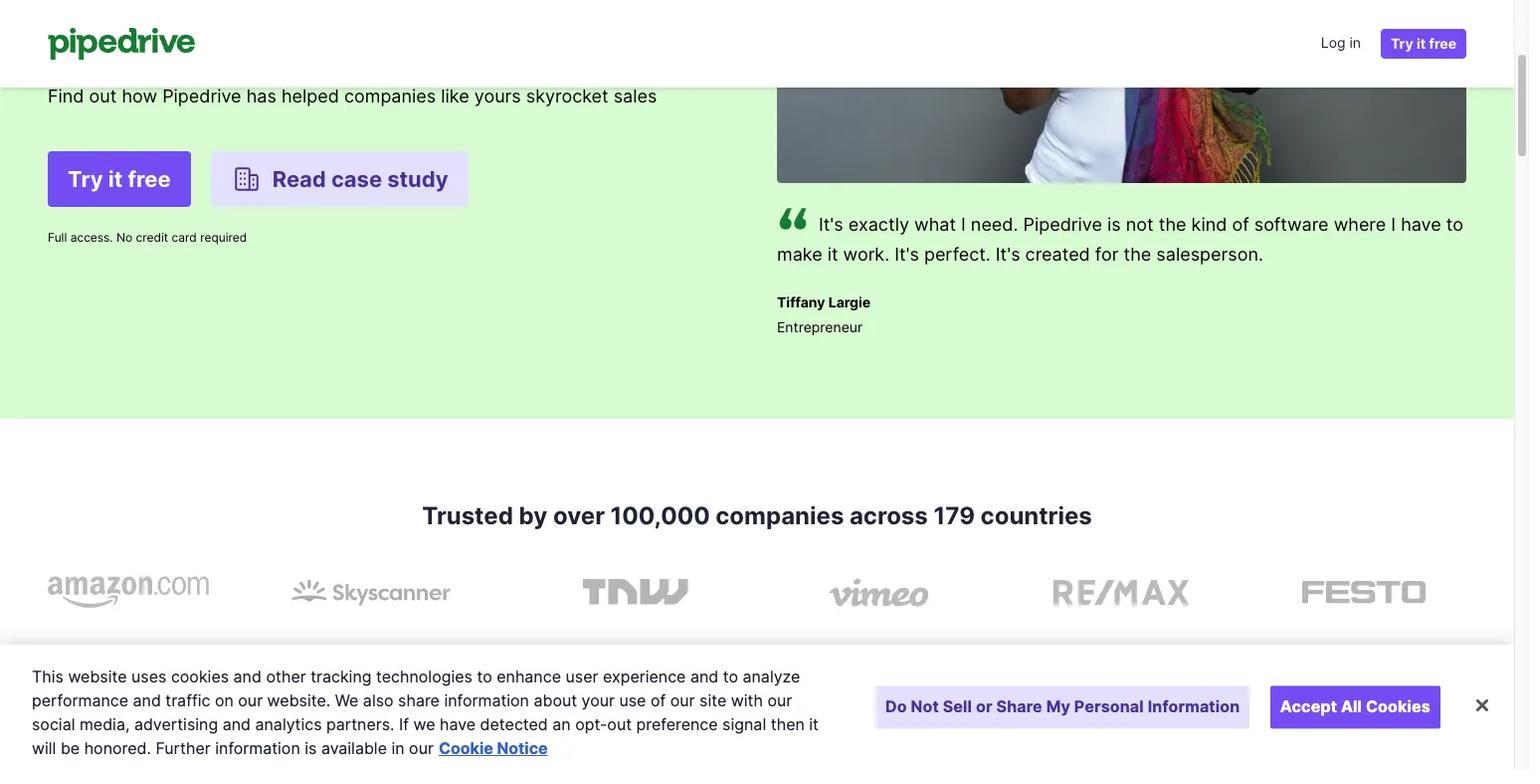 Task type: describe. For each thing, give the bounding box(es) containing it.
credit
[[136, 230, 168, 245]]

if
[[399, 714, 409, 734]]

exactly
[[848, 214, 909, 235]]

trusted by over 100,000 companies across 179 countries
[[422, 501, 1092, 530]]

media,
[[80, 714, 130, 734]]

where
[[1334, 214, 1386, 235]]

cookies
[[1366, 697, 1431, 717]]

we
[[413, 714, 435, 734]]

try it free for bottom 'try it free' button
[[68, 166, 171, 192]]

our right on on the bottom of the page
[[238, 690, 263, 710]]

0 vertical spatial out
[[89, 85, 117, 106]]

read case study
[[272, 166, 448, 192]]

salesperson.
[[1156, 244, 1263, 264]]

further
[[156, 738, 211, 758]]

experience
[[603, 667, 686, 687]]

try for bottom 'try it free' button
[[68, 166, 103, 192]]

cookie notice
[[439, 738, 548, 758]]

with
[[731, 690, 763, 710]]

no
[[116, 230, 133, 245]]

countries
[[981, 501, 1092, 530]]

is inside 'it's exactly what i need. pipedrive is not the kind of software where i have to make it work. it's perfect. it's created for the salesperson.'
[[1107, 214, 1121, 235]]

1 horizontal spatial free
[[1429, 35, 1457, 52]]

and down the uses
[[133, 690, 161, 710]]

to left enhance
[[477, 667, 492, 687]]

created
[[1025, 244, 1090, 264]]

perfect.
[[924, 244, 991, 264]]

also
[[363, 690, 394, 710]]

0 vertical spatial the
[[1159, 214, 1187, 235]]

trusted
[[422, 501, 513, 530]]

1 horizontal spatial try it free button
[[1381, 29, 1467, 59]]

and up on on the bottom of the page
[[233, 667, 262, 687]]

case
[[331, 166, 382, 192]]

sales
[[614, 85, 657, 106]]

how
[[122, 85, 157, 106]]

this website uses cookies and other tracking technologies to enhance user experience and to analyze performance and traffic on our website. we also share information about your use of our site with our social media, advertising and analytics partners. if we have detected an opt-out preference signal then it will be honored. further information is available in our
[[32, 667, 819, 758]]

1 vertical spatial information
[[215, 738, 300, 758]]

not
[[1126, 214, 1154, 235]]

for
[[1095, 244, 1119, 264]]

log in
[[1321, 34, 1361, 51]]

1 vertical spatial the
[[1124, 244, 1151, 264]]

100,000
[[610, 501, 710, 530]]

work.
[[843, 244, 890, 264]]

4
[[901, 689, 925, 733]]

on
[[215, 690, 234, 710]]

like
[[441, 85, 469, 106]]

largie
[[828, 293, 871, 310]]

read case study link
[[211, 151, 468, 207]]

cookie notice link
[[439, 738, 548, 758]]

privacy alert dialog
[[0, 645, 1514, 770]]

2 horizontal spatial it's
[[996, 244, 1020, 264]]

and down on on the bottom of the page
[[223, 714, 251, 734]]

pipedrive for companies
[[162, 85, 241, 106]]

0 horizontal spatial it's
[[819, 214, 843, 235]]

then
[[771, 714, 805, 734]]

will
[[32, 738, 56, 758]]

over
[[553, 501, 605, 530]]

our down we at the left of the page
[[409, 738, 434, 758]]

software
[[1254, 214, 1329, 235]]

out inside the this website uses cookies and other tracking technologies to enhance user experience and to analyze performance and traffic on our website. we also share information about your use of our site with our social media, advertising and analytics partners. if we have detected an opt-out preference signal then it will be honored. further information is available in our
[[607, 714, 632, 734]]

be
[[61, 738, 80, 758]]

detected
[[480, 714, 548, 734]]

signal
[[722, 714, 766, 734]]

it inside the this website uses cookies and other tracking technologies to enhance user experience and to analyze performance and traffic on our website. we also share information about your use of our site with our social media, advertising and analytics partners. if we have detected an opt-out preference signal then it will be honored. further information is available in our
[[809, 714, 819, 734]]

advertising
[[134, 714, 218, 734]]

0 vertical spatial in
[[1350, 34, 1361, 51]]

social
[[32, 714, 75, 734]]

cookie
[[439, 738, 493, 758]]

uses
[[131, 667, 167, 687]]

information
[[1148, 697, 1240, 717]]

1 horizontal spatial companies
[[716, 501, 844, 530]]

find
[[48, 85, 84, 106]]

need.
[[971, 214, 1018, 235]]

it up no
[[108, 166, 123, 192]]

traffic
[[165, 690, 210, 710]]

notice
[[497, 738, 548, 758]]

read
[[272, 166, 326, 192]]

log in link
[[1321, 28, 1361, 60]]

sell
[[943, 697, 972, 717]]

tiffany
[[777, 293, 825, 310]]

across
[[850, 501, 928, 530]]

honored.
[[84, 738, 151, 758]]

pipedrive inside 'it's exactly what i need. pipedrive is not the kind of software where i have to make it work. it's perfect. it's created for the salesperson.'
[[1023, 214, 1102, 235]]

it inside 'it's exactly what i need. pipedrive is not the kind of software where i have to make it work. it's perfect. it's created for the salesperson.'
[[828, 244, 838, 264]]

full
[[48, 230, 67, 245]]

tiffany largie entrepreneur
[[777, 293, 871, 335]]

partners.
[[326, 714, 394, 734]]

yours
[[474, 85, 521, 106]]

website.
[[267, 690, 331, 710]]

about
[[534, 690, 577, 710]]

full access. no credit card required
[[48, 230, 247, 245]]

do not sell or share my personal information button
[[875, 686, 1250, 729]]

user
[[566, 667, 598, 687]]

website
[[68, 667, 127, 687]]

or
[[976, 697, 993, 717]]

all
[[1341, 697, 1362, 717]]



Task type: vqa. For each thing, say whether or not it's contained in the screenshot.
also
yes



Task type: locate. For each thing, give the bounding box(es) containing it.
179
[[934, 501, 975, 530]]

entrepreneur
[[777, 318, 863, 335]]

an
[[552, 714, 571, 734]]

try it free button right log in link
[[1381, 29, 1467, 59]]

has
[[246, 85, 276, 106]]

to
[[1446, 214, 1464, 235], [477, 667, 492, 687], [723, 667, 738, 687], [570, 689, 606, 733]]

0 horizontal spatial try it free button
[[48, 151, 191, 207]]

0 horizontal spatial i
[[961, 214, 966, 235]]

it's
[[819, 214, 843, 235], [895, 244, 919, 264], [996, 244, 1020, 264]]

accept all cookies
[[1280, 697, 1431, 717]]

available
[[321, 738, 387, 758]]

it
[[1417, 35, 1426, 52], [108, 166, 123, 192], [828, 244, 838, 264], [809, 714, 819, 734]]

free
[[1429, 35, 1457, 52], [128, 166, 171, 192]]

is inside the this website uses cookies and other tracking technologies to enhance user experience and to analyze performance and traffic on our website. we also share information about your use of our site with our social media, advertising and analytics partners. if we have detected an opt-out preference signal then it will be honored. further information is available in our
[[305, 738, 317, 758]]

1 horizontal spatial have
[[1401, 214, 1441, 235]]

0 horizontal spatial is
[[305, 738, 317, 758]]

try right log in link
[[1391, 35, 1414, 52]]

0 horizontal spatial in
[[391, 738, 405, 758]]

1 vertical spatial in
[[860, 689, 892, 733]]

try up access. at the top
[[68, 166, 103, 192]]

the down not
[[1124, 244, 1151, 264]]

0 horizontal spatial companies
[[344, 85, 436, 106]]

of
[[1232, 214, 1249, 235], [651, 690, 666, 710]]

0 vertical spatial try it free button
[[1381, 29, 1467, 59]]

2 i from the left
[[1391, 214, 1396, 235]]

in inside the this website uses cookies and other tracking technologies to enhance user experience and to analyze performance and traffic on our website. we also share information about your use of our site with our social media, advertising and analytics partners. if we have detected an opt-out preference signal then it will be honored. further information is available in our
[[391, 738, 405, 758]]

have right where
[[1401, 214, 1441, 235]]

have inside 'it's exactly what i need. pipedrive is not the kind of software where i have to make it work. it's perfect. it's created for the salesperson.'
[[1401, 214, 1441, 235]]

preference
[[636, 714, 718, 734]]

access.
[[70, 230, 113, 245]]

it's down the need.
[[996, 244, 1020, 264]]

0 horizontal spatial try
[[68, 166, 103, 192]]

out left how
[[89, 85, 117, 106]]

i right what at right top
[[961, 214, 966, 235]]

companies
[[344, 85, 436, 106], [716, 501, 844, 530]]

1 vertical spatial try it free button
[[48, 151, 191, 207]]

0 vertical spatial information
[[444, 690, 529, 710]]

1 horizontal spatial in
[[860, 689, 892, 733]]

in right log
[[1350, 34, 1361, 51]]

it right log in link
[[1417, 35, 1426, 52]]

by
[[519, 501, 548, 530]]

1 vertical spatial companies
[[716, 501, 844, 530]]

0 horizontal spatial pipedrive
[[162, 85, 241, 106]]

how
[[483, 689, 562, 733]]

and
[[233, 667, 262, 687], [690, 667, 719, 687], [133, 690, 161, 710], [223, 714, 251, 734]]

2 horizontal spatial pipedrive
[[1023, 214, 1102, 235]]

2 vertical spatial pipedrive
[[686, 689, 852, 733]]

is
[[1107, 214, 1121, 235], [305, 738, 317, 758]]

of right kind
[[1232, 214, 1249, 235]]

performance
[[32, 690, 128, 710]]

1 horizontal spatial try
[[1391, 35, 1414, 52]]

have
[[1401, 214, 1441, 235], [440, 714, 476, 734]]

information up detected
[[444, 690, 529, 710]]

tracking
[[311, 667, 372, 687]]

1 vertical spatial is
[[305, 738, 317, 758]]

have up cookie
[[440, 714, 476, 734]]

not
[[911, 697, 939, 717]]

out down your
[[607, 714, 632, 734]]

and up the site
[[690, 667, 719, 687]]

try it free button
[[1381, 29, 1467, 59], [48, 151, 191, 207]]

use inside the this website uses cookies and other tracking technologies to enhance user experience and to analyze performance and traffic on our website. we also share information about your use of our site with our social media, advertising and analytics partners. if we have detected an opt-out preference signal then it will be honored. further information is available in our
[[619, 690, 646, 710]]

enhance
[[497, 667, 561, 687]]

1 horizontal spatial i
[[1391, 214, 1396, 235]]

share
[[996, 697, 1042, 717]]

1 vertical spatial try
[[68, 166, 103, 192]]

analyze
[[743, 667, 800, 687]]

kind
[[1192, 214, 1227, 235]]

information
[[444, 690, 529, 710], [215, 738, 300, 758]]

make
[[777, 244, 823, 264]]

try it free up no
[[68, 166, 171, 192]]

it's exactly what i need. pipedrive is not the kind of software where i have to make it work. it's perfect. it's created for the salesperson.
[[777, 214, 1464, 264]]

0 horizontal spatial of
[[651, 690, 666, 710]]

1 vertical spatial pipedrive
[[1023, 214, 1102, 235]]

pipedrive for steps
[[686, 689, 852, 733]]

1 horizontal spatial of
[[1232, 214, 1249, 235]]

try
[[1391, 35, 1414, 52], [68, 166, 103, 192]]

1 horizontal spatial the
[[1159, 214, 1187, 235]]

0 horizontal spatial free
[[128, 166, 171, 192]]

to down user
[[570, 689, 606, 733]]

required
[[200, 230, 247, 245]]

0 horizontal spatial the
[[1124, 244, 1151, 264]]

0 horizontal spatial out
[[89, 85, 117, 106]]

in left 4
[[860, 689, 892, 733]]

2 horizontal spatial in
[[1350, 34, 1361, 51]]

this
[[32, 667, 64, 687]]

do not sell or share my personal information
[[885, 697, 1240, 717]]

1 horizontal spatial try it free
[[1391, 35, 1457, 52]]

to up with
[[723, 667, 738, 687]]

information down analytics
[[215, 738, 300, 758]]

our
[[238, 690, 263, 710], [670, 690, 695, 710], [768, 690, 792, 710], [409, 738, 434, 758]]

is down analytics
[[305, 738, 317, 758]]

1 vertical spatial have
[[440, 714, 476, 734]]

is left not
[[1107, 214, 1121, 235]]

1 vertical spatial try it free
[[68, 166, 171, 192]]

0 vertical spatial pipedrive
[[162, 85, 241, 106]]

of down the experience
[[651, 690, 666, 710]]

do
[[885, 697, 907, 717]]

0 vertical spatial free
[[1429, 35, 1457, 52]]

our up "preference"
[[670, 690, 695, 710]]

0 horizontal spatial have
[[440, 714, 476, 734]]

accept
[[1280, 697, 1337, 717]]

1 i from the left
[[961, 214, 966, 235]]

in down if
[[391, 738, 405, 758]]

your
[[582, 690, 615, 710]]

in
[[1350, 34, 1361, 51], [860, 689, 892, 733], [391, 738, 405, 758]]

technologies
[[376, 667, 473, 687]]

1 vertical spatial free
[[128, 166, 171, 192]]

pipedrive
[[162, 85, 241, 106], [1023, 214, 1102, 235], [686, 689, 852, 733]]

1 horizontal spatial is
[[1107, 214, 1121, 235]]

0 vertical spatial companies
[[344, 85, 436, 106]]

1 vertical spatial of
[[651, 690, 666, 710]]

it's right work.
[[895, 244, 919, 264]]

share
[[398, 690, 440, 710]]

0 horizontal spatial information
[[215, 738, 300, 758]]

personal
[[1074, 697, 1144, 717]]

have inside the this website uses cookies and other tracking technologies to enhance user experience and to analyze performance and traffic on our website. we also share information about your use of our site with our social media, advertising and analytics partners. if we have detected an opt-out preference signal then it will be honored. further information is available in our
[[440, 714, 476, 734]]

log
[[1321, 34, 1346, 51]]

it's up make
[[819, 214, 843, 235]]

it right make
[[828, 244, 838, 264]]

helped
[[281, 85, 339, 106]]

steps
[[933, 689, 1031, 733]]

accept all cookies button
[[1270, 686, 1441, 729]]

analytics
[[255, 714, 322, 734]]

try it free right log in link
[[1391, 35, 1457, 52]]

0 vertical spatial try it free
[[1391, 35, 1457, 52]]

0 vertical spatial of
[[1232, 214, 1249, 235]]

the
[[1159, 214, 1187, 235], [1124, 244, 1151, 264]]

1 vertical spatial out
[[607, 714, 632, 734]]

opt-
[[575, 714, 607, 734]]

1 horizontal spatial out
[[607, 714, 632, 734]]

out
[[89, 85, 117, 106], [607, 714, 632, 734]]

0 horizontal spatial try it free
[[68, 166, 171, 192]]

try for the right 'try it free' button
[[1391, 35, 1414, 52]]

0 vertical spatial have
[[1401, 214, 1441, 235]]

the right not
[[1159, 214, 1187, 235]]

0 vertical spatial try
[[1391, 35, 1414, 52]]

try it free button up no
[[48, 151, 191, 207]]

my
[[1046, 697, 1071, 717]]

i right where
[[1391, 214, 1396, 235]]

try it free for the right 'try it free' button
[[1391, 35, 1457, 52]]

what
[[914, 214, 956, 235]]

it right then
[[809, 714, 819, 734]]

1 horizontal spatial information
[[444, 690, 529, 710]]

our up then
[[768, 690, 792, 710]]

card
[[172, 230, 197, 245]]

cookies
[[171, 667, 229, 687]]

site
[[699, 690, 727, 710]]

1 horizontal spatial it's
[[895, 244, 919, 264]]

other
[[266, 667, 306, 687]]

study
[[387, 166, 448, 192]]

try it free
[[1391, 35, 1457, 52], [68, 166, 171, 192]]

2 vertical spatial in
[[391, 738, 405, 758]]

0 vertical spatial is
[[1107, 214, 1121, 235]]

to inside 'it's exactly what i need. pipedrive is not the kind of software where i have to make it work. it's perfect. it's created for the salesperson.'
[[1446, 214, 1464, 235]]

of inside 'it's exactly what i need. pipedrive is not the kind of software where i have to make it work. it's perfect. it's created for the salesperson.'
[[1232, 214, 1249, 235]]

to right where
[[1446, 214, 1464, 235]]

of inside the this website uses cookies and other tracking technologies to enhance user experience and to analyze performance and traffic on our website. we also share information about your use of our site with our social media, advertising and analytics partners. if we have detected an opt-out preference signal then it will be honored. further information is available in our
[[651, 690, 666, 710]]

1 horizontal spatial pipedrive
[[686, 689, 852, 733]]



